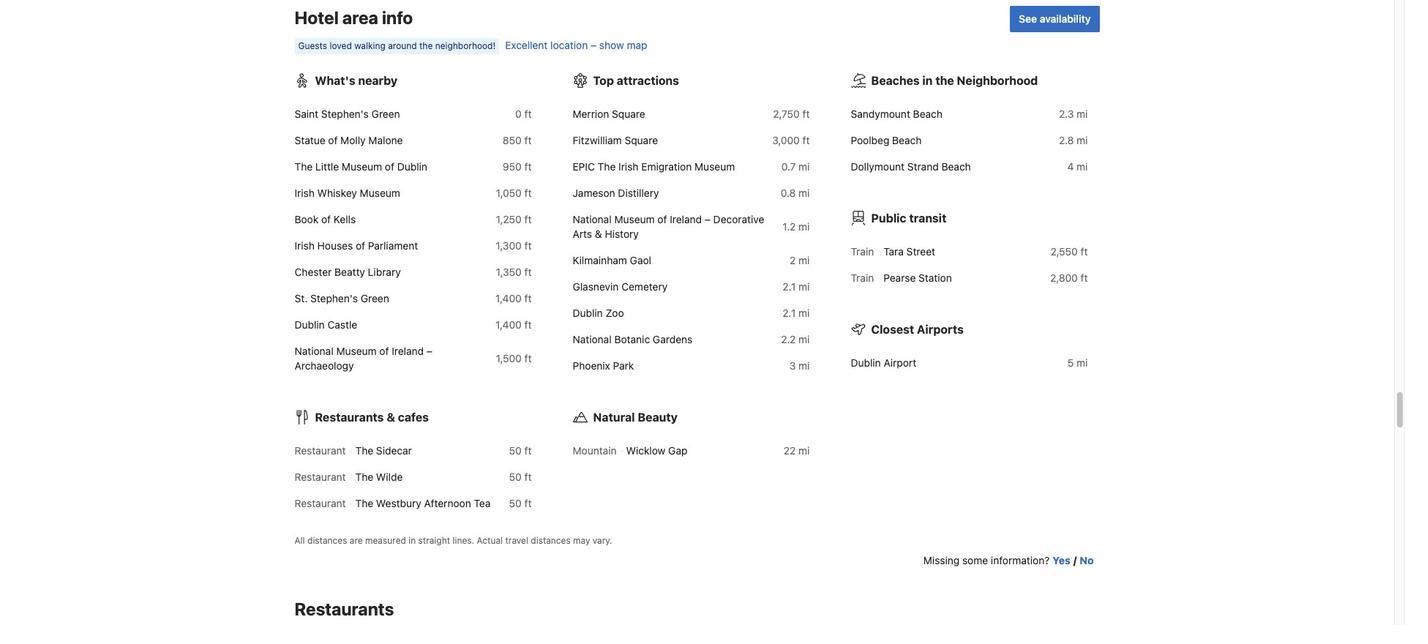 Task type: describe. For each thing, give the bounding box(es) containing it.
2.1 mi for glasnevin cemetery
[[783, 281, 810, 293]]

transit
[[909, 212, 947, 225]]

top attractions
[[593, 74, 679, 87]]

ireland for decorative
[[670, 213, 702, 226]]

/
[[1074, 554, 1077, 567]]

50 for the westbury afternoon tea
[[509, 497, 522, 510]]

national botanic gardens
[[573, 333, 693, 346]]

train for pearse station
[[851, 272, 874, 284]]

2.1 for zoo
[[783, 307, 796, 319]]

closest
[[871, 323, 914, 336]]

mi for jameson distillery
[[799, 187, 810, 199]]

4
[[1067, 161, 1074, 173]]

lines.
[[453, 535, 474, 546]]

2.8 mi
[[1059, 134, 1088, 147]]

arts
[[573, 228, 592, 240]]

molly
[[340, 134, 366, 147]]

ft for dublin castle
[[525, 319, 532, 331]]

50 ft for the sidecar
[[509, 445, 532, 457]]

what's nearby
[[315, 74, 398, 87]]

irish for 1,050 ft
[[295, 187, 315, 199]]

0.8 mi
[[781, 187, 810, 199]]

attractions
[[617, 74, 679, 87]]

all
[[295, 535, 305, 546]]

of left molly
[[328, 134, 338, 147]]

ft for irish whiskey museum
[[524, 187, 532, 199]]

excellent location – show map link
[[505, 39, 647, 51]]

5
[[1068, 357, 1074, 369]]

50 for the sidecar
[[509, 445, 522, 457]]

pearse station
[[884, 272, 952, 284]]

book
[[295, 213, 319, 226]]

epic
[[573, 161, 595, 173]]

information?
[[991, 554, 1050, 567]]

dublin zoo
[[573, 307, 624, 319]]

– for 1.2 mi
[[705, 213, 711, 226]]

national for national botanic gardens
[[573, 333, 612, 346]]

all distances are measured in straight lines. actual travel distances may vary.
[[295, 535, 612, 546]]

1 horizontal spatial –
[[591, 39, 597, 51]]

2.3
[[1059, 108, 1074, 120]]

sidecar
[[376, 445, 412, 457]]

phoenix park
[[573, 360, 634, 372]]

1 horizontal spatial in
[[923, 74, 933, 87]]

poolbeg
[[851, 134, 890, 147]]

3,000 ft
[[772, 134, 810, 147]]

2 vertical spatial beach
[[942, 161, 971, 173]]

museum inside national museum of ireland – decorative arts & history
[[614, 213, 655, 226]]

the for the little museum of dublin
[[295, 161, 313, 173]]

tara street
[[884, 245, 935, 258]]

vary.
[[593, 535, 612, 546]]

neighborhood!
[[435, 41, 496, 51]]

wilde
[[376, 471, 403, 483]]

beaches in the neighborhood
[[871, 74, 1038, 87]]

kilmainham gaol
[[573, 254, 651, 267]]

5 mi
[[1068, 357, 1088, 369]]

statue of molly malone
[[295, 134, 403, 147]]

1,300
[[496, 240, 522, 252]]

stephen's for st.
[[310, 292, 358, 305]]

1,250 ft
[[496, 213, 532, 226]]

2,800
[[1050, 272, 1078, 284]]

sandymount beach
[[851, 108, 943, 120]]

natural beauty
[[593, 411, 678, 424]]

0
[[515, 108, 522, 120]]

yes button
[[1053, 554, 1071, 568]]

strand
[[907, 161, 939, 173]]

whiskey
[[317, 187, 357, 199]]

neighborhood
[[957, 74, 1038, 87]]

tea
[[474, 497, 491, 510]]

mi for national botanic gardens
[[799, 333, 810, 346]]

beauty
[[638, 411, 678, 424]]

airport
[[884, 357, 916, 369]]

museum inside the national museum of ireland – archaeology
[[336, 345, 377, 357]]

1,050 ft
[[496, 187, 532, 199]]

no
[[1080, 554, 1094, 567]]

restaurant for the wilde
[[295, 471, 346, 483]]

& inside national museum of ireland – decorative arts & history
[[595, 228, 602, 240]]

decorative
[[713, 213, 764, 226]]

mi for poolbeg beach
[[1077, 134, 1088, 147]]

of inside the national museum of ireland – archaeology
[[379, 345, 389, 357]]

guests
[[298, 41, 327, 51]]

kells
[[334, 213, 356, 226]]

irish houses of parliament
[[295, 240, 418, 252]]

dublin airport
[[851, 357, 916, 369]]

dublin for dublin airport
[[851, 357, 881, 369]]

closest airports
[[871, 323, 964, 336]]

beach for poolbeg beach
[[892, 134, 922, 147]]

3 mi
[[790, 360, 810, 372]]

1.2
[[783, 221, 796, 233]]

mi for kilmainham gaol
[[799, 254, 810, 267]]

area
[[342, 8, 378, 28]]

train for tara street
[[851, 245, 874, 258]]

chester beatty library
[[295, 266, 401, 278]]

street
[[907, 245, 935, 258]]

hotel area info
[[295, 8, 413, 28]]

1 distances from the left
[[307, 535, 347, 546]]

2
[[790, 254, 796, 267]]

green for st. stephen's green
[[361, 292, 389, 305]]

1,400 for dublin castle
[[496, 319, 522, 331]]

1,400 ft for dublin castle
[[496, 319, 532, 331]]

museum right emigration
[[695, 161, 735, 173]]

0 vertical spatial irish
[[619, 161, 639, 173]]

950 ft
[[503, 161, 532, 173]]

fitzwilliam square
[[573, 134, 658, 147]]

1,500
[[496, 352, 522, 365]]

50 ft for the westbury afternoon tea
[[509, 497, 532, 510]]

public transit
[[871, 212, 947, 225]]

2 mi
[[790, 254, 810, 267]]

mi for epic the irish emigration museum
[[799, 161, 810, 173]]

restaurants for restaurants
[[295, 599, 394, 619]]

dublin down malone
[[397, 161, 427, 173]]

3
[[790, 360, 796, 372]]

the wilde
[[355, 471, 403, 483]]

square for fitzwilliam square
[[625, 134, 658, 147]]

1,300 ft
[[496, 240, 532, 252]]

saint
[[295, 108, 318, 120]]

see availability
[[1019, 13, 1091, 25]]

statue
[[295, 134, 325, 147]]

cemetery
[[622, 281, 668, 293]]

the for the westbury afternoon tea
[[355, 497, 373, 510]]



Task type: vqa. For each thing, say whether or not it's contained in the screenshot.


Task type: locate. For each thing, give the bounding box(es) containing it.
1 vertical spatial 50 ft
[[509, 471, 532, 483]]

1 vertical spatial 2.1
[[783, 307, 796, 319]]

ireland left decorative on the top right
[[670, 213, 702, 226]]

the right "epic"
[[598, 161, 616, 173]]

national up phoenix on the left bottom of the page
[[573, 333, 612, 346]]

1 horizontal spatial the
[[936, 74, 954, 87]]

the left little
[[295, 161, 313, 173]]

1 vertical spatial restaurants
[[295, 599, 394, 619]]

museum down molly
[[342, 161, 382, 173]]

1 vertical spatial &
[[387, 411, 395, 424]]

0 vertical spatial beach
[[913, 108, 943, 120]]

saint stephen's green
[[295, 108, 400, 120]]

1 1,400 ft from the top
[[496, 292, 532, 305]]

the right around
[[419, 41, 433, 51]]

restaurants
[[315, 411, 384, 424], [295, 599, 394, 619]]

0 vertical spatial stephen's
[[321, 108, 369, 120]]

1 horizontal spatial ireland
[[670, 213, 702, 226]]

excellent location – show map
[[505, 39, 647, 51]]

show
[[599, 39, 624, 51]]

merrion
[[573, 108, 609, 120]]

the little museum of dublin
[[295, 161, 427, 173]]

national up archaeology
[[295, 345, 334, 357]]

– left decorative on the top right
[[705, 213, 711, 226]]

mi for phoenix park
[[799, 360, 810, 372]]

national for national museum of ireland – decorative arts & history
[[573, 213, 612, 226]]

phoenix
[[573, 360, 610, 372]]

beach for sandymount beach
[[913, 108, 943, 120]]

0.8
[[781, 187, 796, 199]]

tara
[[884, 245, 904, 258]]

1 vertical spatial 50
[[509, 471, 522, 483]]

1,350 ft
[[496, 266, 532, 278]]

no button
[[1080, 554, 1094, 568]]

stephen's for saint
[[321, 108, 369, 120]]

0 vertical spatial 1,400
[[496, 292, 522, 305]]

restaurants up the sidecar
[[315, 411, 384, 424]]

0 vertical spatial –
[[591, 39, 597, 51]]

4 mi
[[1067, 161, 1088, 173]]

info
[[382, 8, 413, 28]]

2 50 ft from the top
[[509, 471, 532, 483]]

1 50 from the top
[[509, 445, 522, 457]]

dublin
[[397, 161, 427, 173], [573, 307, 603, 319], [295, 319, 325, 331], [851, 357, 881, 369]]

restaurant left the wilde
[[295, 471, 346, 483]]

the down the wilde
[[355, 497, 373, 510]]

restaurant up all
[[295, 497, 346, 510]]

1,500 ft
[[496, 352, 532, 365]]

green down library
[[361, 292, 389, 305]]

&
[[595, 228, 602, 240], [387, 411, 395, 424]]

square up fitzwilliam square
[[612, 108, 645, 120]]

of down malone
[[385, 161, 394, 173]]

train left tara
[[851, 245, 874, 258]]

1 vertical spatial 2.1 mi
[[783, 307, 810, 319]]

2 vertical spatial restaurant
[[295, 497, 346, 510]]

mi for dublin airport
[[1077, 357, 1088, 369]]

0.7 mi
[[782, 161, 810, 173]]

gaol
[[630, 254, 651, 267]]

castle
[[328, 319, 357, 331]]

1 vertical spatial green
[[361, 292, 389, 305]]

1,400 down 1,350
[[496, 292, 522, 305]]

mi right 2.2
[[799, 333, 810, 346]]

train
[[851, 245, 874, 258], [851, 272, 874, 284]]

1 horizontal spatial &
[[595, 228, 602, 240]]

availability
[[1040, 13, 1091, 25]]

2 restaurant from the top
[[295, 471, 346, 483]]

dollymount strand beach
[[851, 161, 971, 173]]

1 2.1 from the top
[[783, 281, 796, 293]]

of right houses
[[356, 240, 365, 252]]

green for saint stephen's green
[[372, 108, 400, 120]]

0 vertical spatial restaurant
[[295, 445, 346, 457]]

0 vertical spatial 50 ft
[[509, 445, 532, 457]]

museum down 'the little museum of dublin'
[[360, 187, 400, 199]]

2.1 mi up 2.2 mi
[[783, 307, 810, 319]]

westbury
[[376, 497, 421, 510]]

2.2
[[781, 333, 796, 346]]

ft for book of kells
[[525, 213, 532, 226]]

3 restaurant from the top
[[295, 497, 346, 510]]

train left pearse
[[851, 272, 874, 284]]

0 vertical spatial train
[[851, 245, 874, 258]]

mi right 5
[[1077, 357, 1088, 369]]

0 horizontal spatial &
[[387, 411, 395, 424]]

0 horizontal spatial ireland
[[392, 345, 424, 357]]

loved
[[330, 41, 352, 51]]

distances right all
[[307, 535, 347, 546]]

mi right 2
[[799, 254, 810, 267]]

national inside the national museum of ireland – archaeology
[[295, 345, 334, 357]]

park
[[613, 360, 634, 372]]

the westbury afternoon tea
[[355, 497, 491, 510]]

kilmainham
[[573, 254, 627, 267]]

– up cafes
[[427, 345, 432, 357]]

fitzwilliam
[[573, 134, 622, 147]]

sandymount
[[851, 108, 910, 120]]

mi for dublin zoo
[[799, 307, 810, 319]]

dublin down st.
[[295, 319, 325, 331]]

mi right 0.8
[[799, 187, 810, 199]]

1.2 mi
[[783, 221, 810, 233]]

mi down 2 mi at top
[[799, 281, 810, 293]]

restaurant down restaurants & cafes
[[295, 445, 346, 457]]

2 1,400 ft from the top
[[496, 319, 532, 331]]

1 vertical spatial the
[[936, 74, 954, 87]]

950
[[503, 161, 522, 173]]

1 vertical spatial irish
[[295, 187, 315, 199]]

malone
[[368, 134, 403, 147]]

& left cafes
[[387, 411, 395, 424]]

mi up 2.2 mi
[[799, 307, 810, 319]]

2,750
[[773, 108, 800, 120]]

dublin left airport
[[851, 357, 881, 369]]

irish down book at the left of the page
[[295, 240, 315, 252]]

of up restaurants & cafes
[[379, 345, 389, 357]]

1,400 ft up 1,500 ft on the left bottom of page
[[496, 319, 532, 331]]

1 vertical spatial square
[[625, 134, 658, 147]]

of left kells
[[321, 213, 331, 226]]

mi right 3
[[799, 360, 810, 372]]

mi right 4
[[1077, 161, 1088, 173]]

0 vertical spatial 2.1 mi
[[783, 281, 810, 293]]

mi right 1.2
[[799, 221, 810, 233]]

beach down beaches in the neighborhood
[[913, 108, 943, 120]]

2.1 for cemetery
[[783, 281, 796, 293]]

the left wilde
[[355, 471, 373, 483]]

50 ft for the wilde
[[509, 471, 532, 483]]

measured
[[365, 535, 406, 546]]

national for national museum of ireland – archaeology
[[295, 345, 334, 357]]

irish up book at the left of the page
[[295, 187, 315, 199]]

50 for the wilde
[[509, 471, 522, 483]]

square up "epic the irish emigration museum"
[[625, 134, 658, 147]]

1,400 ft down "1,350 ft"
[[496, 292, 532, 305]]

walking
[[354, 41, 386, 51]]

1 restaurant from the top
[[295, 445, 346, 457]]

dublin for dublin zoo
[[573, 307, 603, 319]]

1 vertical spatial in
[[409, 535, 416, 546]]

0 vertical spatial the
[[419, 41, 433, 51]]

museum down castle
[[336, 345, 377, 357]]

in right beaches
[[923, 74, 933, 87]]

ft for merrion square
[[803, 108, 810, 120]]

the
[[419, 41, 433, 51], [936, 74, 954, 87]]

of inside national museum of ireland – decorative arts & history
[[658, 213, 667, 226]]

square
[[612, 108, 645, 120], [625, 134, 658, 147]]

2 50 from the top
[[509, 471, 522, 483]]

1 50 ft from the top
[[509, 445, 532, 457]]

1,400 for st. stephen's green
[[496, 292, 522, 305]]

dublin left zoo
[[573, 307, 603, 319]]

restaurants down are
[[295, 599, 394, 619]]

stephen's up statue of molly malone
[[321, 108, 369, 120]]

0 vertical spatial square
[[612, 108, 645, 120]]

1 horizontal spatial distances
[[531, 535, 571, 546]]

emigration
[[641, 161, 692, 173]]

2 vertical spatial irish
[[295, 240, 315, 252]]

2.1 down 2
[[783, 281, 796, 293]]

parliament
[[368, 240, 418, 252]]

1 2.1 mi from the top
[[783, 281, 810, 293]]

1,400 ft for st. stephen's green
[[496, 292, 532, 305]]

ft for irish houses of parliament
[[525, 240, 532, 252]]

actual
[[477, 535, 503, 546]]

national
[[573, 213, 612, 226], [573, 333, 612, 346], [295, 345, 334, 357]]

1 vertical spatial beach
[[892, 134, 922, 147]]

beaches
[[871, 74, 920, 87]]

0 vertical spatial 2.1
[[783, 281, 796, 293]]

ireland inside the national museum of ireland – archaeology
[[392, 345, 424, 357]]

2 1,400 from the top
[[496, 319, 522, 331]]

mi right "2.3"
[[1077, 108, 1088, 120]]

irish whiskey museum
[[295, 187, 400, 199]]

1 train from the top
[[851, 245, 874, 258]]

are
[[350, 535, 363, 546]]

little
[[315, 161, 339, 173]]

2,550 ft
[[1051, 245, 1088, 258]]

mi for glasnevin cemetery
[[799, 281, 810, 293]]

the for the sidecar
[[355, 445, 373, 457]]

1 vertical spatial –
[[705, 213, 711, 226]]

0 vertical spatial ireland
[[670, 213, 702, 226]]

3 50 ft from the top
[[509, 497, 532, 510]]

restaurant for the westbury afternoon tea
[[295, 497, 346, 510]]

mi for dollymount strand beach
[[1077, 161, 1088, 173]]

of down distillery
[[658, 213, 667, 226]]

2 horizontal spatial –
[[705, 213, 711, 226]]

ft for saint stephen's green
[[525, 108, 532, 120]]

irish for 1,300 ft
[[295, 240, 315, 252]]

& right arts
[[595, 228, 602, 240]]

3 50 from the top
[[509, 497, 522, 510]]

archaeology
[[295, 360, 354, 372]]

2 vertical spatial 50 ft
[[509, 497, 532, 510]]

0 vertical spatial &
[[595, 228, 602, 240]]

2 2.1 mi from the top
[[783, 307, 810, 319]]

mi for sandymount beach
[[1077, 108, 1088, 120]]

– inside national museum of ireland – decorative arts & history
[[705, 213, 711, 226]]

beach up dollymount strand beach
[[892, 134, 922, 147]]

the right beaches
[[936, 74, 954, 87]]

0 vertical spatial 50
[[509, 445, 522, 457]]

see availability button
[[1010, 6, 1100, 32]]

jameson distillery
[[573, 187, 659, 199]]

in left straight
[[409, 535, 416, 546]]

1,400 ft
[[496, 292, 532, 305], [496, 319, 532, 331]]

2 distances from the left
[[531, 535, 571, 546]]

ft for statue of molly malone
[[525, 134, 532, 147]]

what's
[[315, 74, 355, 87]]

the for the wilde
[[355, 471, 373, 483]]

1,400 up 1,500
[[496, 319, 522, 331]]

1 vertical spatial stephen's
[[310, 292, 358, 305]]

0 vertical spatial green
[[372, 108, 400, 120]]

2.1 up 2.2
[[783, 307, 796, 319]]

1,350
[[496, 266, 522, 278]]

yes
[[1053, 554, 1071, 567]]

– inside the national museum of ireland – archaeology
[[427, 345, 432, 357]]

mi right 0.7
[[799, 161, 810, 173]]

1,250
[[496, 213, 522, 226]]

ft for the little museum of dublin
[[525, 161, 532, 173]]

1 vertical spatial 1,400 ft
[[496, 319, 532, 331]]

guests loved walking around the neighborhood!
[[298, 41, 496, 51]]

dublin castle
[[295, 319, 357, 331]]

1 1,400 from the top
[[496, 292, 522, 305]]

–
[[591, 39, 597, 51], [705, 213, 711, 226], [427, 345, 432, 357]]

0 horizontal spatial distances
[[307, 535, 347, 546]]

– for 1,500 ft
[[427, 345, 432, 357]]

glasnevin cemetery
[[573, 281, 668, 293]]

ireland up cafes
[[392, 345, 424, 357]]

epic the irish emigration museum
[[573, 161, 735, 173]]

irish up distillery
[[619, 161, 639, 173]]

mi right '2.8'
[[1077, 134, 1088, 147]]

the left 'sidecar'
[[355, 445, 373, 457]]

dublin for dublin castle
[[295, 319, 325, 331]]

ft for national museum of ireland – archaeology
[[525, 352, 532, 365]]

restaurants for restaurants & cafes
[[315, 411, 384, 424]]

ireland for archaeology
[[392, 345, 424, 357]]

2 vertical spatial –
[[427, 345, 432, 357]]

excellent
[[505, 39, 548, 51]]

0 vertical spatial in
[[923, 74, 933, 87]]

0 vertical spatial 1,400 ft
[[496, 292, 532, 305]]

0.7
[[782, 161, 796, 173]]

mi for national museum of ireland – decorative arts & history
[[799, 221, 810, 233]]

green up malone
[[372, 108, 400, 120]]

restaurant for the sidecar
[[295, 445, 346, 457]]

2 vertical spatial 50
[[509, 497, 522, 510]]

stephen's
[[321, 108, 369, 120], [310, 292, 358, 305]]

0 horizontal spatial in
[[409, 535, 416, 546]]

distances left may
[[531, 535, 571, 546]]

public
[[871, 212, 907, 225]]

national up arts
[[573, 213, 612, 226]]

1 vertical spatial restaurant
[[295, 471, 346, 483]]

2,550
[[1051, 245, 1078, 258]]

22
[[784, 445, 796, 457]]

1 vertical spatial train
[[851, 272, 874, 284]]

ireland inside national museum of ireland – decorative arts & history
[[670, 213, 702, 226]]

– left the show at the top left of the page
[[591, 39, 597, 51]]

glasnevin
[[573, 281, 619, 293]]

square for merrion square
[[612, 108, 645, 120]]

mi right 22
[[799, 445, 810, 457]]

2 train from the top
[[851, 272, 874, 284]]

stephen's up dublin castle
[[310, 292, 358, 305]]

0 vertical spatial restaurants
[[315, 411, 384, 424]]

beach right strand
[[942, 161, 971, 173]]

0 horizontal spatial the
[[419, 41, 433, 51]]

2 2.1 from the top
[[783, 307, 796, 319]]

1 vertical spatial 1,400
[[496, 319, 522, 331]]

ft
[[525, 108, 532, 120], [803, 108, 810, 120], [525, 134, 532, 147], [803, 134, 810, 147], [525, 161, 532, 173], [524, 187, 532, 199], [525, 213, 532, 226], [525, 240, 532, 252], [1081, 245, 1088, 258], [524, 266, 532, 278], [1081, 272, 1088, 284], [525, 292, 532, 305], [525, 319, 532, 331], [525, 352, 532, 365], [525, 445, 532, 457], [525, 471, 532, 483], [525, 497, 532, 510]]

ft for st. stephen's green
[[525, 292, 532, 305]]

irish
[[619, 161, 639, 173], [295, 187, 315, 199], [295, 240, 315, 252]]

3,000
[[772, 134, 800, 147]]

2.1 mi down 2
[[783, 281, 810, 293]]

chester
[[295, 266, 332, 278]]

national inside national museum of ireland – decorative arts & history
[[573, 213, 612, 226]]

1 vertical spatial ireland
[[392, 345, 424, 357]]

1,400
[[496, 292, 522, 305], [496, 319, 522, 331]]

ft for chester beatty library
[[524, 266, 532, 278]]

ft for fitzwilliam square
[[803, 134, 810, 147]]

museum up history
[[614, 213, 655, 226]]

0 horizontal spatial –
[[427, 345, 432, 357]]

2.1 mi for dublin zoo
[[783, 307, 810, 319]]

missing
[[924, 554, 960, 567]]



